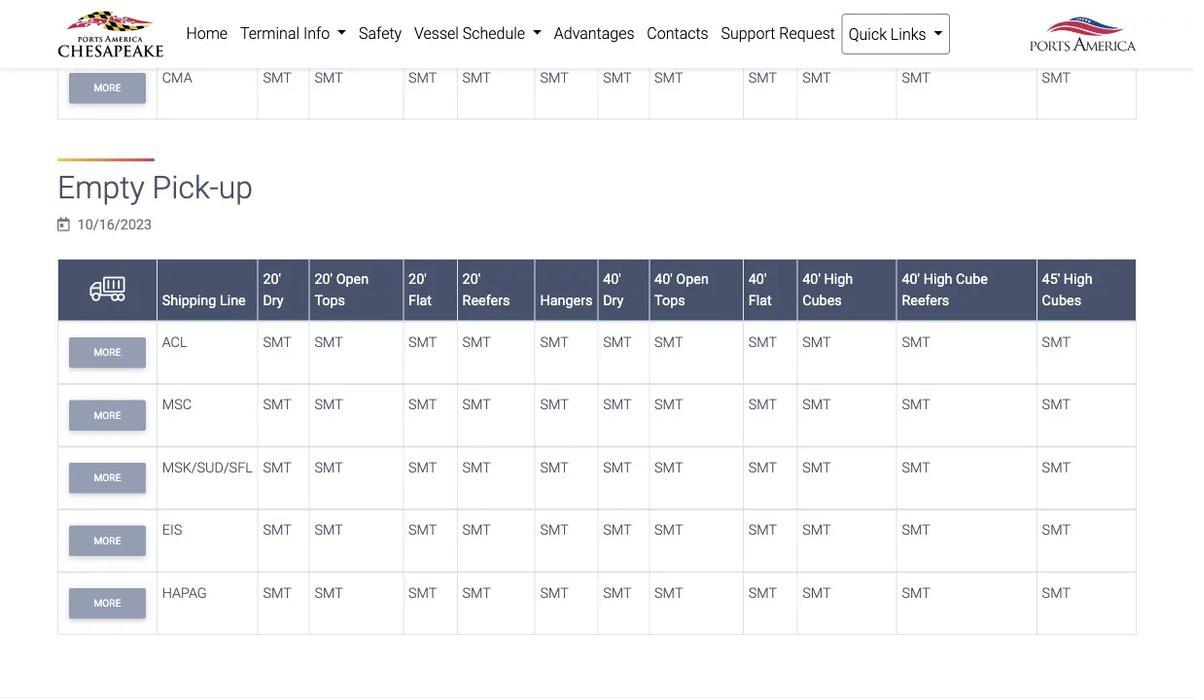 Task type: locate. For each thing, give the bounding box(es) containing it.
1 40' from the left
[[603, 271, 622, 288]]

vessel schedule
[[415, 24, 529, 42]]

high right 45'
[[1064, 271, 1093, 288]]

20' for 20' reefers
[[463, 271, 481, 288]]

reefers
[[463, 292, 510, 309], [902, 292, 950, 309]]

20' inside 20' dry
[[263, 271, 281, 288]]

0 horizontal spatial high
[[825, 271, 854, 288]]

20' for 20' flat
[[409, 271, 427, 288]]

40' inside 40' dry
[[603, 271, 622, 288]]

high for 45' high cubes
[[1064, 271, 1093, 288]]

cubes right 40' flat
[[803, 292, 842, 309]]

20' inside 20' open tops
[[315, 271, 333, 288]]

open left 20' flat
[[336, 271, 369, 288]]

empty pick-up
[[57, 169, 253, 206]]

40' high cubes
[[803, 271, 854, 309]]

2 reefers from the left
[[902, 292, 950, 309]]

2 40' from the left
[[655, 271, 673, 288]]

40' for 40' high cube reefers
[[902, 271, 921, 288]]

4 20' from the left
[[463, 271, 481, 288]]

tops
[[315, 292, 345, 309], [655, 292, 686, 309]]

45' high cubes
[[1043, 271, 1093, 309]]

support request
[[722, 24, 836, 42]]

open inside 40' open tops
[[677, 271, 709, 288]]

2 20' from the left
[[315, 271, 333, 288]]

flat left 40' high cubes
[[749, 292, 772, 309]]

cubes down 45'
[[1043, 292, 1082, 309]]

1 horizontal spatial dry
[[603, 292, 624, 309]]

dry right line
[[263, 292, 284, 309]]

1 dry from the left
[[263, 292, 284, 309]]

20' open tops
[[315, 271, 369, 309]]

3 40' from the left
[[749, 271, 767, 288]]

1 cubes from the left
[[803, 292, 842, 309]]

tops inside 40' open tops
[[655, 292, 686, 309]]

20' flat
[[409, 271, 432, 309]]

5 40' from the left
[[902, 271, 921, 288]]

40' left 40' open tops
[[603, 271, 622, 288]]

calendar day image
[[57, 218, 70, 232]]

0 horizontal spatial reefers
[[463, 292, 510, 309]]

20' right 20' dry
[[315, 271, 333, 288]]

smt
[[263, 69, 292, 86], [315, 69, 343, 86], [409, 69, 437, 86], [463, 69, 491, 86], [541, 69, 569, 86], [603, 69, 632, 86], [655, 69, 684, 86], [749, 69, 778, 86], [803, 69, 832, 86], [902, 69, 931, 86], [1043, 69, 1071, 86], [263, 334, 292, 350], [315, 334, 343, 350], [409, 334, 437, 350], [463, 334, 491, 350], [541, 334, 569, 350], [603, 334, 632, 350], [655, 334, 684, 350], [749, 334, 778, 350], [803, 334, 832, 350], [902, 334, 931, 350], [1043, 334, 1071, 350], [263, 397, 292, 413], [315, 397, 343, 413], [409, 397, 437, 413], [463, 397, 491, 413], [541, 397, 569, 413], [603, 397, 632, 413], [655, 397, 684, 413], [749, 397, 778, 413], [803, 397, 832, 413], [902, 397, 931, 413], [1043, 397, 1071, 413], [263, 459, 292, 476], [315, 459, 343, 476], [409, 459, 437, 476], [463, 459, 491, 476], [541, 459, 569, 476], [603, 459, 632, 476], [655, 459, 684, 476], [749, 459, 778, 476], [803, 459, 832, 476], [902, 459, 931, 476], [1043, 459, 1071, 476], [263, 522, 292, 539], [315, 522, 343, 539], [409, 522, 437, 539], [463, 522, 491, 539], [541, 522, 569, 539], [603, 522, 632, 539], [655, 522, 684, 539], [749, 522, 778, 539], [803, 522, 832, 539], [902, 522, 931, 539], [1043, 522, 1071, 539], [263, 585, 292, 602], [315, 585, 343, 602], [409, 585, 437, 602], [463, 585, 491, 602], [541, 585, 569, 602], [603, 585, 632, 602], [655, 585, 684, 602], [749, 585, 778, 602], [803, 585, 832, 602], [902, 585, 931, 602], [1043, 585, 1071, 602]]

high for 40' high cube reefers
[[924, 271, 953, 288]]

2 tops from the left
[[655, 292, 686, 309]]

3 high from the left
[[1064, 271, 1093, 288]]

terminal info link
[[234, 14, 353, 53]]

40' for 40' high cubes
[[803, 271, 821, 288]]

0 horizontal spatial dry
[[263, 292, 284, 309]]

cubes for 45'
[[1043, 292, 1082, 309]]

0 horizontal spatial tops
[[315, 292, 345, 309]]

40' high cube reefers
[[902, 271, 989, 309]]

40' right 40' flat
[[803, 271, 821, 288]]

40' inside 40' flat
[[749, 271, 767, 288]]

1 horizontal spatial reefers
[[902, 292, 950, 309]]

advantages
[[554, 24, 635, 42]]

high
[[825, 271, 854, 288], [924, 271, 953, 288], [1064, 271, 1093, 288]]

empty
[[57, 169, 145, 206]]

terminal info
[[240, 24, 334, 42]]

2 high from the left
[[924, 271, 953, 288]]

high inside 40' high cube reefers
[[924, 271, 953, 288]]

open
[[336, 271, 369, 288], [677, 271, 709, 288]]

dry
[[263, 292, 284, 309], [603, 292, 624, 309]]

2 dry from the left
[[603, 292, 624, 309]]

dry right hangers
[[603, 292, 624, 309]]

open inside 20' open tops
[[336, 271, 369, 288]]

40' inside 40' high cube reefers
[[902, 271, 921, 288]]

2 open from the left
[[677, 271, 709, 288]]

high inside 45' high cubes
[[1064, 271, 1093, 288]]

20' for 20' dry
[[263, 271, 281, 288]]

home link
[[180, 14, 234, 53]]

2 cubes from the left
[[1043, 292, 1082, 309]]

pick-
[[152, 169, 219, 206]]

high left "cube"
[[924, 271, 953, 288]]

tops right 40' dry
[[655, 292, 686, 309]]

40' left "cube"
[[902, 271, 921, 288]]

cubes inside 40' high cubes
[[803, 292, 842, 309]]

cubes
[[803, 292, 842, 309], [1043, 292, 1082, 309]]

20' left 20' open tops
[[263, 271, 281, 288]]

40' right 40' dry
[[655, 271, 673, 288]]

open left 40' flat
[[677, 271, 709, 288]]

40' inside 40' open tops
[[655, 271, 673, 288]]

1 horizontal spatial open
[[677, 271, 709, 288]]

cubes for 40'
[[803, 292, 842, 309]]

40' for 40' flat
[[749, 271, 767, 288]]

flat
[[409, 292, 432, 309], [749, 292, 772, 309]]

1 reefers from the left
[[463, 292, 510, 309]]

20' inside 20' reefers
[[463, 271, 481, 288]]

1 open from the left
[[336, 271, 369, 288]]

2 flat from the left
[[749, 292, 772, 309]]

1 high from the left
[[825, 271, 854, 288]]

flat for 40' flat
[[749, 292, 772, 309]]

3 20' from the left
[[409, 271, 427, 288]]

tops right 20' dry
[[315, 292, 345, 309]]

request
[[780, 24, 836, 42]]

eis
[[162, 522, 182, 539]]

1 20' from the left
[[263, 271, 281, 288]]

4 40' from the left
[[803, 271, 821, 288]]

1 tops from the left
[[315, 292, 345, 309]]

open for 40' open tops
[[677, 271, 709, 288]]

2 horizontal spatial high
[[1064, 271, 1093, 288]]

1 horizontal spatial cubes
[[1043, 292, 1082, 309]]

cubes inside 45' high cubes
[[1043, 292, 1082, 309]]

40' left 40' high cubes
[[749, 271, 767, 288]]

0 horizontal spatial flat
[[409, 292, 432, 309]]

20'
[[263, 271, 281, 288], [315, 271, 333, 288], [409, 271, 427, 288], [463, 271, 481, 288]]

dry for 20' dry
[[263, 292, 284, 309]]

1 flat from the left
[[409, 292, 432, 309]]

vessel schedule link
[[408, 14, 548, 53]]

cube
[[957, 271, 989, 288]]

high inside 40' high cubes
[[825, 271, 854, 288]]

20' inside 20' flat
[[409, 271, 427, 288]]

20' right 20' flat
[[463, 271, 481, 288]]

schedule
[[463, 24, 525, 42]]

1 horizontal spatial high
[[924, 271, 953, 288]]

safety link
[[353, 14, 408, 53]]

1 horizontal spatial flat
[[749, 292, 772, 309]]

20' left 20' reefers
[[409, 271, 427, 288]]

flat left 20' reefers
[[409, 292, 432, 309]]

40' inside 40' high cubes
[[803, 271, 821, 288]]

high right 40' flat
[[825, 271, 854, 288]]

40'
[[603, 271, 622, 288], [655, 271, 673, 288], [749, 271, 767, 288], [803, 271, 821, 288], [902, 271, 921, 288]]

1 horizontal spatial tops
[[655, 292, 686, 309]]

contacts
[[647, 24, 709, 42]]

0 horizontal spatial open
[[336, 271, 369, 288]]

tops inside 20' open tops
[[315, 292, 345, 309]]

0 horizontal spatial cubes
[[803, 292, 842, 309]]



Task type: describe. For each thing, give the bounding box(es) containing it.
quick
[[849, 25, 887, 43]]

flat for 20' flat
[[409, 292, 432, 309]]

info
[[304, 24, 330, 42]]

msk/sud/sfl
[[162, 459, 253, 476]]

40' for 40' dry
[[603, 271, 622, 288]]

high for 40' high cubes
[[825, 271, 854, 288]]

links
[[891, 25, 927, 43]]

20' for 20' open tops
[[315, 271, 333, 288]]

msc
[[162, 397, 192, 413]]

quick links
[[849, 25, 931, 43]]

terminal
[[240, 24, 300, 42]]

40' open tops
[[655, 271, 709, 309]]

tops for 20'
[[315, 292, 345, 309]]

open for 20' open tops
[[336, 271, 369, 288]]

cma
[[162, 69, 192, 86]]

45'
[[1043, 271, 1061, 288]]

up
[[219, 169, 253, 206]]

shipping
[[162, 292, 216, 309]]

support request link
[[715, 14, 842, 53]]

tops for 40'
[[655, 292, 686, 309]]

home
[[186, 24, 228, 42]]

reefers inside 40' high cube reefers
[[902, 292, 950, 309]]

support
[[722, 24, 776, 42]]

contacts link
[[641, 14, 715, 53]]

40' flat
[[749, 271, 772, 309]]

40' dry
[[603, 271, 624, 309]]

hapag
[[162, 585, 207, 602]]

quick links link
[[842, 14, 951, 54]]

shipping line
[[162, 292, 246, 309]]

20' dry
[[263, 271, 284, 309]]

safety
[[359, 24, 402, 42]]

dry for 40' dry
[[603, 292, 624, 309]]

advantages link
[[548, 14, 641, 53]]

10/16/2023
[[77, 216, 152, 233]]

40' for 40' open tops
[[655, 271, 673, 288]]

20' reefers
[[463, 271, 510, 309]]

vessel
[[415, 24, 459, 42]]

line
[[220, 292, 246, 309]]

acl
[[162, 334, 187, 350]]

hangers
[[541, 292, 593, 309]]



Task type: vqa. For each thing, say whether or not it's contained in the screenshot.
customers, on the left top of page
no



